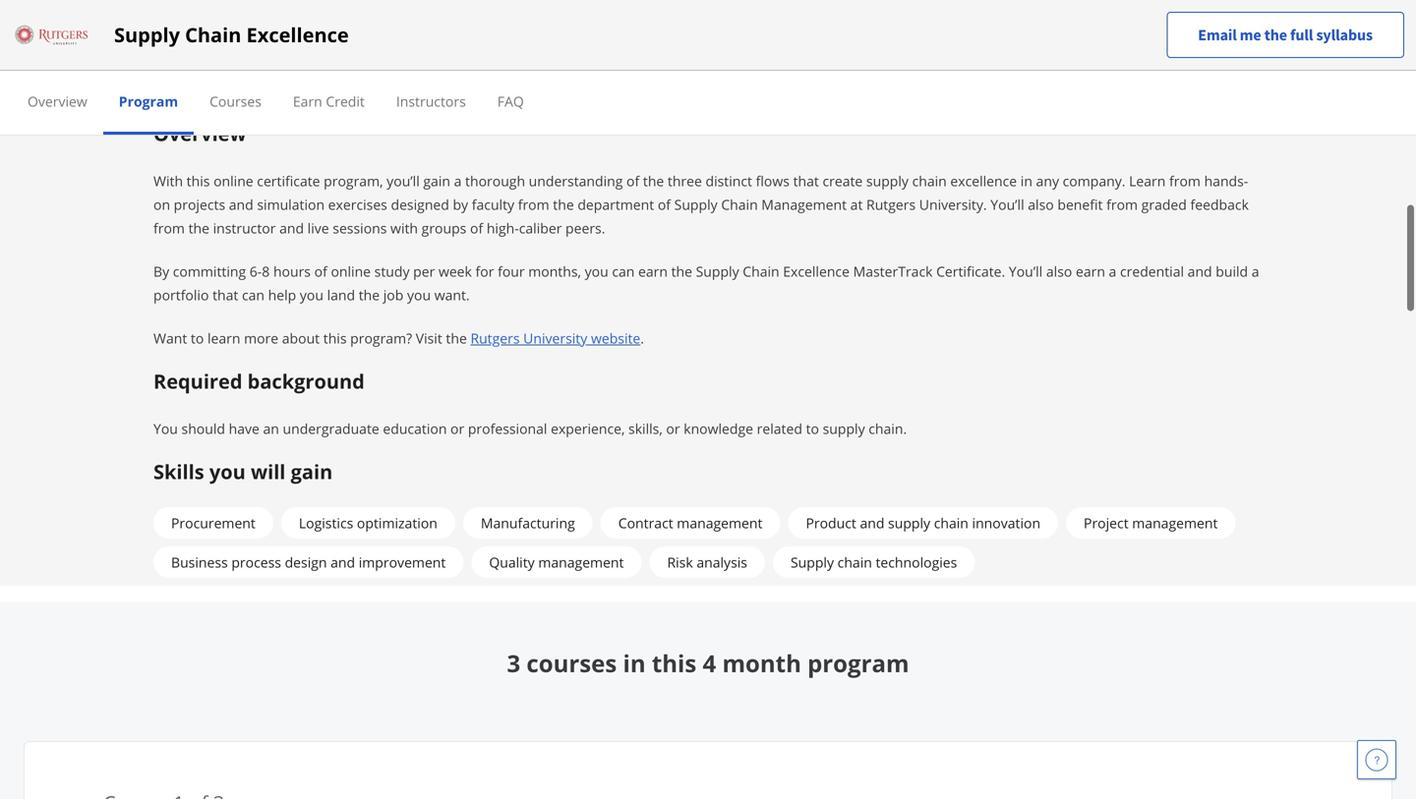 Task type: describe. For each thing, give the bounding box(es) containing it.
of inside by committing 6-8 hours of online study per week for four months, you can earn the supply chain excellence mastertrack certificate. you'll also earn a credential and build a portfolio that can help you land the job you want.
[[314, 262, 327, 281]]

to left learn
[[191, 329, 204, 348]]

improvement
[[359, 553, 446, 572]]

to left lead
[[731, 57, 746, 78]]

0 horizontal spatial can
[[242, 286, 265, 304]]

effective
[[785, 57, 847, 78]]

excellence
[[951, 171, 1017, 190]]

background
[[248, 368, 365, 395]]

information,
[[453, 57, 544, 78]]

on
[[153, 195, 170, 214]]

skills
[[153, 458, 204, 485]]

email me the full syllabus
[[1199, 25, 1373, 45]]

manage
[[289, 57, 348, 78]]

study
[[375, 262, 410, 281]]

how
[[234, 57, 266, 78]]

quality management
[[489, 553, 624, 572]]

management for quality management
[[538, 553, 624, 572]]

want
[[153, 329, 187, 348]]

help center image
[[1366, 749, 1389, 772]]

2 earn from the left
[[1076, 262, 1106, 281]]

lead
[[750, 57, 781, 78]]

1 or from the left
[[451, 419, 465, 438]]

2 horizontal spatial this
[[652, 648, 697, 680]]

contract management
[[619, 514, 763, 533]]

required
[[153, 368, 243, 395]]

risk
[[667, 553, 693, 572]]

graded
[[1142, 195, 1187, 214]]

thorough
[[465, 171, 525, 190]]

to right related
[[806, 419, 820, 438]]

learn inside with this online certificate program, you'll gain a thorough understanding of the three distinct flows that create supply chain excellence in any company. learn from hands- on projects and simulation exercises designed by faculty from the department of supply chain management at rutgers university. you'll also benefit from graded feedback from the instructor and live sessions with groups of high-caliber peers.
[[1130, 171, 1166, 190]]

this inside with this online certificate program, you'll gain a thorough understanding of the three distinct flows that create supply chain excellence in any company. learn from hands- on projects and simulation exercises designed by faculty from the department of supply chain management at rutgers university. you'll also benefit from graded feedback from the instructor and live sessions with groups of high-caliber peers.
[[187, 171, 210, 190]]

8
[[262, 262, 270, 281]]

program
[[119, 92, 178, 111]]

skills,
[[629, 419, 663, 438]]

job
[[383, 286, 404, 304]]

courses link
[[210, 92, 262, 111]]

mastertrack
[[854, 262, 933, 281]]

credit
[[326, 92, 365, 111]]

university.
[[920, 195, 987, 214]]

high-
[[487, 219, 519, 237]]

flow,
[[414, 57, 449, 78]]

flows
[[756, 171, 790, 190]]

an
[[263, 419, 279, 438]]

instructors link
[[396, 92, 466, 111]]

management for contract management
[[677, 514, 763, 533]]

want.
[[435, 286, 470, 304]]

supply chain excellence
[[114, 21, 349, 48]]

3
[[507, 648, 521, 680]]

feedback
[[1191, 195, 1249, 214]]

manufacturing
[[481, 514, 575, 533]]

learn
[[208, 329, 240, 348]]

months,
[[529, 262, 581, 281]]

1 vertical spatial in
[[623, 648, 646, 680]]

analysis
[[697, 553, 748, 572]]

credential
[[1121, 262, 1185, 281]]

operations.
[[1145, 57, 1228, 78]]

supply right efficient at the right top
[[947, 57, 995, 78]]

supply down product
[[791, 553, 834, 572]]

full
[[1291, 25, 1314, 45]]

and left efficient at the right top
[[851, 57, 879, 78]]

from down company. in the top right of the page
[[1107, 195, 1138, 214]]

rutgers university website link
[[471, 329, 641, 348]]

program link
[[119, 92, 178, 111]]

more
[[244, 329, 279, 348]]

.
[[641, 329, 644, 348]]

per
[[413, 262, 435, 281]]

the right visit
[[446, 329, 467, 348]]

optimization
[[357, 514, 438, 533]]

and down simulation
[[279, 219, 304, 237]]

0 vertical spatial learn
[[188, 57, 230, 78]]

supply up program
[[114, 21, 180, 48]]

design
[[285, 553, 327, 572]]

company.
[[1063, 171, 1126, 190]]

you should have an undergraduate education or professional experience, skills, or knowledge related to supply chain.
[[153, 419, 907, 438]]

and left finances
[[633, 57, 661, 78]]

the left three
[[643, 171, 664, 190]]

program,
[[324, 171, 383, 190]]

will
[[251, 458, 286, 485]]

process
[[232, 553, 281, 572]]

from up caliber
[[518, 195, 550, 214]]

business
[[171, 553, 228, 572]]

management left operations.
[[1043, 57, 1141, 78]]

6-
[[250, 262, 262, 281]]

chain inside with this online certificate program, you'll gain a thorough understanding of the three distinct flows that create supply chain excellence in any company. learn from hands- on projects and simulation exercises designed by faculty from the department of supply chain management at rutgers university. you'll also benefit from graded feedback from the instructor and live sessions with groups of high-caliber peers.
[[721, 195, 758, 214]]

1 vertical spatial overview
[[153, 120, 247, 147]]

you right 'months,'
[[585, 262, 609, 281]]

from down on
[[153, 219, 185, 237]]

risk analysis
[[667, 553, 748, 572]]

portfolio
[[153, 286, 209, 304]]

hands-
[[1205, 171, 1249, 190]]

gain inside with this online certificate program, you'll gain a thorough understanding of the three distinct flows that create supply chain excellence in any company. learn from hands- on projects and simulation exercises designed by faculty from the department of supply chain management at rutgers university. you'll also benefit from graded feedback from the instructor and live sessions with groups of high-caliber peers.
[[423, 171, 451, 190]]

you left will
[[209, 458, 246, 485]]

by committing 6-8 hours of online study per week for four months, you can earn the supply chain excellence mastertrack certificate. you'll also earn a credential and build a portfolio that can help you land the job you want.
[[153, 262, 1260, 304]]

and up instructor
[[229, 195, 254, 214]]

projects
[[174, 195, 225, 214]]

of down three
[[658, 195, 671, 214]]

in inside with this online certificate program, you'll gain a thorough understanding of the three distinct flows that create supply chain excellence in any company. learn from hands- on projects and simulation exercises designed by faculty from the department of supply chain management at rutgers university. you'll also benefit from graded feedback from the instructor and live sessions with groups of high-caliber peers.
[[1021, 171, 1033, 190]]

with
[[153, 171, 183, 190]]

you left "land" at the left top of the page
[[300, 286, 324, 304]]

0 horizontal spatial gain
[[291, 458, 333, 485]]

you down per
[[407, 286, 431, 304]]

syllabus
[[1317, 25, 1373, 45]]

a inside with this online certificate program, you'll gain a thorough understanding of the three distinct flows that create supply chain excellence in any company. learn from hands- on projects and simulation exercises designed by faculty from the department of supply chain management at rutgers university. you'll also benefit from graded feedback from the instructor and live sessions with groups of high-caliber peers.
[[454, 171, 462, 190]]

online inside with this online certificate program, you'll gain a thorough understanding of the three distinct flows that create supply chain excellence in any company. learn from hands- on projects and simulation exercises designed by faculty from the department of supply chain management at rutgers university. you'll also benefit from graded feedback from the instructor and live sessions with groups of high-caliber peers.
[[214, 171, 253, 190]]

the down "projects"
[[188, 219, 210, 237]]

of up department
[[627, 171, 640, 190]]

that inside by committing 6-8 hours of online study per week for four months, you can earn the supply chain excellence mastertrack certificate. you'll also earn a credential and build a portfolio that can help you land the job you want.
[[213, 286, 238, 304]]

month
[[723, 648, 802, 680]]

for
[[476, 262, 494, 281]]

have
[[229, 419, 260, 438]]

supply inside with this online certificate program, you'll gain a thorough understanding of the three distinct flows that create supply chain excellence in any company. learn from hands- on projects and simulation exercises designed by faculty from the department of supply chain management at rutgers university. you'll also benefit from graded feedback from the instructor and live sessions with groups of high-caliber peers.
[[867, 171, 909, 190]]



Task type: locate. For each thing, give the bounding box(es) containing it.
0 vertical spatial gain
[[423, 171, 451, 190]]

gain right will
[[291, 458, 333, 485]]

overview inside certificate menu element
[[28, 92, 87, 111]]

you'll right certificate.
[[1009, 262, 1043, 281]]

me
[[1240, 25, 1262, 45]]

1 vertical spatial that
[[213, 286, 238, 304]]

0 horizontal spatial excellence
[[247, 21, 349, 48]]

this up "projects"
[[187, 171, 210, 190]]

excellence down management
[[783, 262, 850, 281]]

supply up the technologies
[[888, 514, 931, 533]]

you'll inside with this online certificate program, you'll gain a thorough understanding of the three distinct flows that create supply chain excellence in any company. learn from hands- on projects and simulation exercises designed by faculty from the department of supply chain management at rutgers university. you'll also benefit from graded feedback from the instructor and live sessions with groups of high-caliber peers.
[[991, 195, 1025, 214]]

0 horizontal spatial overview
[[28, 92, 87, 111]]

0 vertical spatial online
[[214, 171, 253, 190]]

program
[[808, 648, 910, 680]]

2 vertical spatial chain
[[743, 262, 780, 281]]

0 horizontal spatial or
[[451, 419, 465, 438]]

to right the how
[[270, 57, 285, 78]]

committing
[[173, 262, 246, 281]]

1 horizontal spatial overview
[[153, 120, 247, 147]]

certificate.
[[937, 262, 1006, 281]]

visit
[[416, 329, 443, 348]]

1 horizontal spatial excellence
[[783, 262, 850, 281]]

1 horizontal spatial learn
[[1130, 171, 1166, 190]]

the left job
[[359, 286, 380, 304]]

1 vertical spatial learn
[[1130, 171, 1166, 190]]

technology
[[548, 57, 629, 78]]

1 horizontal spatial a
[[1109, 262, 1117, 281]]

contract
[[619, 514, 674, 533]]

0 horizontal spatial a
[[454, 171, 462, 190]]

and left the build
[[1188, 262, 1213, 281]]

can down 6-
[[242, 286, 265, 304]]

rutgers inside with this online certificate program, you'll gain a thorough understanding of the three distinct flows that create supply chain excellence in any company. learn from hands- on projects and simulation exercises designed by faculty from the department of supply chain management at rutgers university. you'll also benefit from graded feedback from the instructor and live sessions with groups of high-caliber peers.
[[867, 195, 916, 214]]

1 horizontal spatial that
[[794, 171, 819, 190]]

1 horizontal spatial earn
[[1076, 262, 1106, 281]]

1 vertical spatial chain
[[721, 195, 758, 214]]

0 vertical spatial this
[[187, 171, 210, 190]]

can
[[612, 262, 635, 281], [242, 286, 265, 304]]

0 vertical spatial you'll
[[991, 195, 1025, 214]]

in left any
[[1021, 171, 1033, 190]]

exercises
[[328, 195, 387, 214]]

2 horizontal spatial a
[[1252, 262, 1260, 281]]

online up "land" at the left top of the page
[[331, 262, 371, 281]]

you
[[585, 262, 609, 281], [300, 286, 324, 304], [407, 286, 431, 304], [209, 458, 246, 485]]

a up by
[[454, 171, 462, 190]]

0 vertical spatial chain
[[185, 21, 241, 48]]

0 vertical spatial that
[[794, 171, 819, 190]]

gain
[[423, 171, 451, 190], [291, 458, 333, 485]]

week
[[439, 262, 472, 281]]

management up analysis
[[677, 514, 763, 533]]

chain down management
[[743, 262, 780, 281]]

excellence up the manage
[[247, 21, 349, 48]]

and inside by committing 6-8 hours of online study per week for four months, you can earn the supply chain excellence mastertrack certificate. you'll also earn a credential and build a portfolio that can help you land the job you want.
[[1188, 262, 1213, 281]]

you'll down the excellence
[[991, 195, 1025, 214]]

efficient
[[883, 57, 942, 78]]

0 vertical spatial also
[[1028, 195, 1054, 214]]

gain up designed
[[423, 171, 451, 190]]

supply left chain.
[[823, 419, 865, 438]]

learn up graded
[[1130, 171, 1166, 190]]

chain down 'distinct'
[[721, 195, 758, 214]]

project
[[1084, 514, 1129, 533]]

supply right create
[[867, 171, 909, 190]]

that inside with this online certificate program, you'll gain a thorough understanding of the three distinct flows that create supply chain excellence in any company. learn from hands- on projects and simulation exercises designed by faculty from the department of supply chain management at rutgers university. you'll also benefit from graded feedback from the instructor and live sessions with groups of high-caliber peers.
[[794, 171, 819, 190]]

about
[[282, 329, 320, 348]]

0 horizontal spatial learn
[[188, 57, 230, 78]]

three
[[668, 171, 702, 190]]

procurement
[[171, 514, 256, 533]]

management
[[762, 195, 847, 214]]

0 horizontal spatial this
[[187, 171, 210, 190]]

you'll
[[991, 195, 1025, 214], [1009, 262, 1043, 281]]

1 vertical spatial also
[[1047, 262, 1073, 281]]

a left credential
[[1109, 262, 1117, 281]]

a
[[454, 171, 462, 190], [1109, 262, 1117, 281], [1252, 262, 1260, 281]]

project management
[[1084, 514, 1218, 533]]

program?
[[350, 329, 412, 348]]

email
[[1199, 25, 1237, 45]]

1 vertical spatial this
[[323, 329, 347, 348]]

earn credit link
[[293, 92, 365, 111]]

learn how to manage product flow, information, technology and finances to lead effective and efficient supply chain management operations.
[[188, 57, 1228, 78]]

the down understanding on the top left of the page
[[553, 195, 574, 214]]

online up "projects"
[[214, 171, 253, 190]]

also down benefit
[[1047, 262, 1073, 281]]

supply down three
[[675, 195, 718, 214]]

product
[[806, 514, 857, 533]]

of left high-
[[470, 219, 483, 237]]

overview down courses link in the top of the page
[[153, 120, 247, 147]]

education
[[383, 419, 447, 438]]

or right education
[[451, 419, 465, 438]]

chain up the how
[[185, 21, 241, 48]]

faq
[[498, 92, 524, 111]]

product and supply chain innovation
[[806, 514, 1041, 533]]

earn
[[639, 262, 668, 281], [1076, 262, 1106, 281]]

with this online certificate program, you'll gain a thorough understanding of the three distinct flows that create supply chain excellence in any company. learn from hands- on projects and simulation exercises designed by faculty from the department of supply chain management at rutgers university. you'll also benefit from graded feedback from the instructor and live sessions with groups of high-caliber peers.
[[153, 171, 1249, 237]]

also inside by committing 6-8 hours of online study per week for four months, you can earn the supply chain excellence mastertrack certificate. you'll also earn a credential and build a portfolio that can help you land the job you want.
[[1047, 262, 1073, 281]]

online
[[214, 171, 253, 190], [331, 262, 371, 281]]

certificate menu element
[[12, 71, 1405, 135]]

related
[[757, 419, 803, 438]]

with
[[391, 219, 418, 237]]

1 horizontal spatial this
[[323, 329, 347, 348]]

understanding
[[529, 171, 623, 190]]

also inside with this online certificate program, you'll gain a thorough understanding of the three distinct flows that create supply chain excellence in any company. learn from hands- on projects and simulation exercises designed by faculty from the department of supply chain management at rutgers university. you'll also benefit from graded feedback from the instructor and live sessions with groups of high-caliber peers.
[[1028, 195, 1054, 214]]

or right skills,
[[666, 419, 680, 438]]

by
[[153, 262, 169, 281]]

supply inside with this online certificate program, you'll gain a thorough understanding of the three distinct flows that create supply chain excellence in any company. learn from hands- on projects and simulation exercises designed by faculty from the department of supply chain management at rutgers university. you'll also benefit from graded feedback from the instructor and live sessions with groups of high-caliber peers.
[[675, 195, 718, 214]]

a right the build
[[1252, 262, 1260, 281]]

build
[[1216, 262, 1249, 281]]

to
[[270, 57, 285, 78], [731, 57, 746, 78], [191, 329, 204, 348], [806, 419, 820, 438]]

groups
[[422, 219, 467, 237]]

2 vertical spatial this
[[652, 648, 697, 680]]

innovation
[[973, 514, 1041, 533]]

professional
[[468, 419, 547, 438]]

faq link
[[498, 92, 524, 111]]

any
[[1037, 171, 1060, 190]]

0 vertical spatial rutgers
[[867, 195, 916, 214]]

experience,
[[551, 419, 625, 438]]

you'll
[[387, 171, 420, 190]]

1 vertical spatial online
[[331, 262, 371, 281]]

supply inside by committing 6-8 hours of online study per week for four months, you can earn the supply chain excellence mastertrack certificate. you'll also earn a credential and build a portfolio that can help you land the job you want.
[[696, 262, 739, 281]]

by
[[453, 195, 468, 214]]

learn down supply chain excellence
[[188, 57, 230, 78]]

that up management
[[794, 171, 819, 190]]

management
[[1043, 57, 1141, 78], [677, 514, 763, 533], [1133, 514, 1218, 533], [538, 553, 624, 572]]

1 horizontal spatial online
[[331, 262, 371, 281]]

1 horizontal spatial in
[[1021, 171, 1033, 190]]

also down any
[[1028, 195, 1054, 214]]

0 horizontal spatial rutgers
[[471, 329, 520, 348]]

also
[[1028, 195, 1054, 214], [1047, 262, 1073, 281]]

rutgers left university
[[471, 329, 520, 348]]

want to learn more about this program? visit the rutgers university website .
[[153, 329, 644, 348]]

logistics
[[299, 514, 353, 533]]

from up graded
[[1170, 171, 1201, 190]]

overview down rutgers university 'image'
[[28, 92, 87, 111]]

0 horizontal spatial earn
[[639, 262, 668, 281]]

instructors
[[396, 92, 466, 111]]

0 horizontal spatial online
[[214, 171, 253, 190]]

0 horizontal spatial in
[[623, 648, 646, 680]]

distinct
[[706, 171, 753, 190]]

certificate
[[257, 171, 320, 190]]

at
[[851, 195, 863, 214]]

in
[[1021, 171, 1033, 190], [623, 648, 646, 680]]

chain inside with this online certificate program, you'll gain a thorough understanding of the three distinct flows that create supply chain excellence in any company. learn from hands- on projects and simulation exercises designed by faculty from the department of supply chain management at rutgers university. you'll also benefit from graded feedback from the instructor and live sessions with groups of high-caliber peers.
[[913, 171, 947, 190]]

this right about
[[323, 329, 347, 348]]

supply down with this online certificate program, you'll gain a thorough understanding of the three distinct flows that create supply chain excellence in any company. learn from hands- on projects and simulation exercises designed by faculty from the department of supply chain management at rutgers university. you'll also benefit from graded feedback from the instructor and live sessions with groups of high-caliber peers.
[[696, 262, 739, 281]]

earn left credential
[[1076, 262, 1106, 281]]

the down with this online certificate program, you'll gain a thorough understanding of the three distinct flows that create supply chain excellence in any company. learn from hands- on projects and simulation exercises designed by faculty from the department of supply chain management at rutgers university. you'll also benefit from graded feedback from the instructor and live sessions with groups of high-caliber peers.
[[672, 262, 693, 281]]

1 vertical spatial can
[[242, 286, 265, 304]]

simulation
[[257, 195, 325, 214]]

1 vertical spatial excellence
[[783, 262, 850, 281]]

and right design
[[331, 553, 355, 572]]

1 vertical spatial you'll
[[1009, 262, 1043, 281]]

the inside email me the full syllabus button
[[1265, 25, 1288, 45]]

courses
[[527, 648, 617, 680]]

1 horizontal spatial gain
[[423, 171, 451, 190]]

that down committing
[[213, 286, 238, 304]]

1 horizontal spatial can
[[612, 262, 635, 281]]

rutgers university image
[[12, 19, 91, 51]]

excellence inside by committing 6-8 hours of online study per week for four months, you can earn the supply chain excellence mastertrack certificate. you'll also earn a credential and build a portfolio that can help you land the job you want.
[[783, 262, 850, 281]]

2 or from the left
[[666, 419, 680, 438]]

learn
[[188, 57, 230, 78], [1130, 171, 1166, 190]]

online inside by committing 6-8 hours of online study per week for four months, you can earn the supply chain excellence mastertrack certificate. you'll also earn a credential and build a portfolio that can help you land the job you want.
[[331, 262, 371, 281]]

1 vertical spatial gain
[[291, 458, 333, 485]]

and up supply chain technologies
[[860, 514, 885, 533]]

earn
[[293, 92, 322, 111]]

1 horizontal spatial or
[[666, 419, 680, 438]]

earn up .
[[639, 262, 668, 281]]

the
[[1265, 25, 1288, 45], [643, 171, 664, 190], [553, 195, 574, 214], [188, 219, 210, 237], [672, 262, 693, 281], [359, 286, 380, 304], [446, 329, 467, 348]]

help
[[268, 286, 296, 304]]

sessions
[[333, 219, 387, 237]]

0 vertical spatial in
[[1021, 171, 1033, 190]]

0 vertical spatial overview
[[28, 92, 87, 111]]

chain
[[185, 21, 241, 48], [721, 195, 758, 214], [743, 262, 780, 281]]

skills you will gain
[[153, 458, 333, 485]]

land
[[327, 286, 355, 304]]

1 horizontal spatial rutgers
[[867, 195, 916, 214]]

management right project
[[1133, 514, 1218, 533]]

of
[[627, 171, 640, 190], [658, 195, 671, 214], [470, 219, 483, 237], [314, 262, 327, 281]]

0 vertical spatial can
[[612, 262, 635, 281]]

can down department
[[612, 262, 635, 281]]

0 horizontal spatial that
[[213, 286, 238, 304]]

you'll inside by committing 6-8 hours of online study per week for four months, you can earn the supply chain excellence mastertrack certificate. you'll also earn a credential and build a portfolio that can help you land the job you want.
[[1009, 262, 1043, 281]]

quality
[[489, 553, 535, 572]]

1 earn from the left
[[639, 262, 668, 281]]

chain inside by committing 6-8 hours of online study per week for four months, you can earn the supply chain excellence mastertrack certificate. you'll also earn a credential and build a portfolio that can help you land the job you want.
[[743, 262, 780, 281]]

1 vertical spatial rutgers
[[471, 329, 520, 348]]

four
[[498, 262, 525, 281]]

the right me
[[1265, 25, 1288, 45]]

management for project management
[[1133, 514, 1218, 533]]

business process design and improvement
[[171, 553, 446, 572]]

undergraduate
[[283, 419, 380, 438]]

product
[[352, 57, 410, 78]]

0 vertical spatial excellence
[[247, 21, 349, 48]]

logistics optimization
[[299, 514, 438, 533]]

should
[[182, 419, 225, 438]]

website
[[591, 329, 641, 348]]

of right hours
[[314, 262, 327, 281]]

earn credit
[[293, 92, 365, 111]]

or
[[451, 419, 465, 438], [666, 419, 680, 438]]

rutgers right at
[[867, 195, 916, 214]]

this left 4
[[652, 648, 697, 680]]

in right courses
[[623, 648, 646, 680]]

management down "manufacturing"
[[538, 553, 624, 572]]



Task type: vqa. For each thing, say whether or not it's contained in the screenshot.
Banner navigation
no



